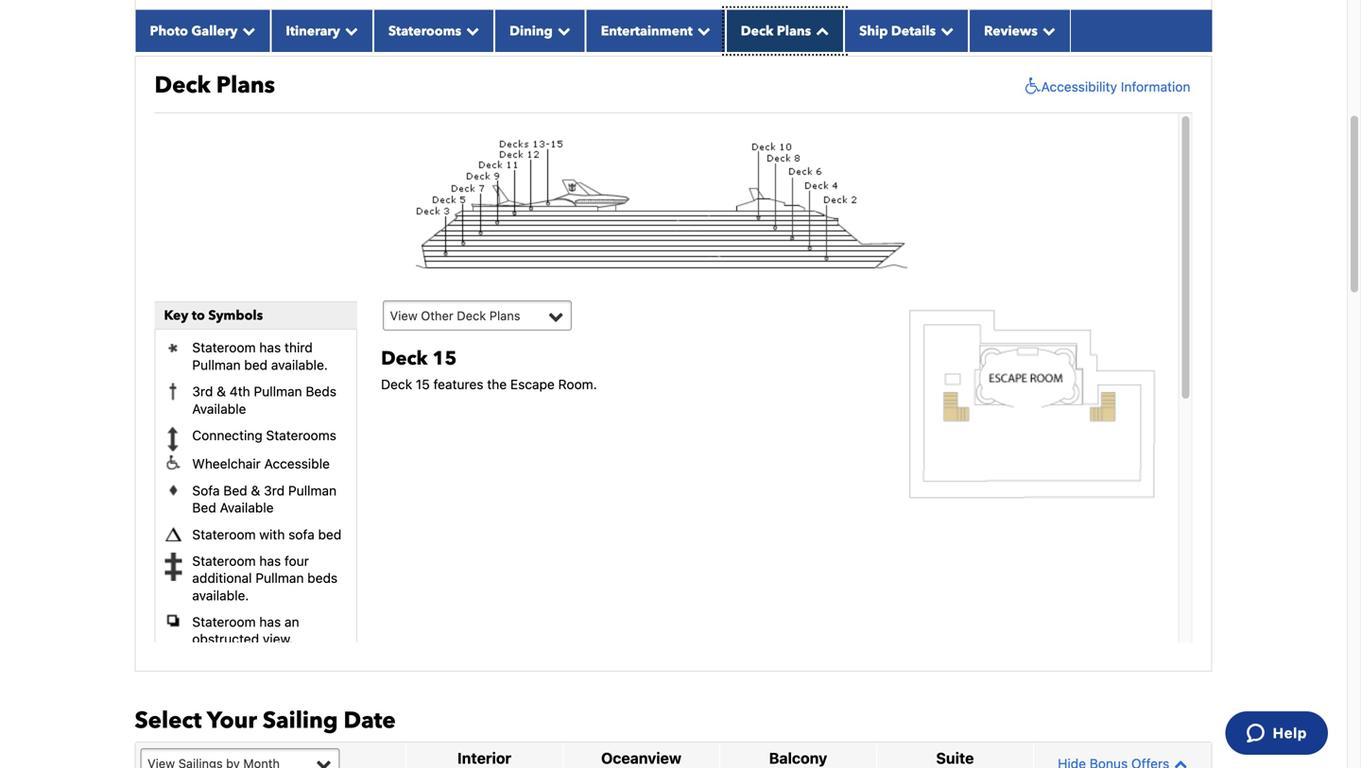 Task type: locate. For each thing, give the bounding box(es) containing it.
1 stateroom from the top
[[192, 340, 256, 356]]

available. inside the stateroom has four additional pullman beds available.
[[192, 588, 249, 604]]

0 horizontal spatial staterooms
[[266, 428, 337, 444]]

available down 4th
[[192, 401, 246, 417]]

2 chevron down image from the left
[[553, 24, 571, 37]]

available. down third on the top left of the page
[[271, 357, 328, 373]]

0 horizontal spatial bed
[[244, 357, 268, 373]]

1 vertical spatial available.
[[192, 588, 249, 604]]

chevron down image inside reviews dropdown button
[[1038, 24, 1056, 37]]

available inside 3rd & 4th pullman beds available
[[192, 401, 246, 417]]

sofa bed & 3rd pullman bed available
[[192, 483, 337, 516]]

1 horizontal spatial staterooms
[[389, 22, 462, 40]]

deck
[[741, 22, 774, 40], [155, 70, 211, 101], [457, 309, 486, 323], [381, 346, 428, 372], [381, 377, 412, 393]]

bed right 'sofa'
[[318, 527, 342, 543]]

0 vertical spatial plans
[[777, 22, 812, 40]]

oceanview
[[602, 750, 682, 768]]

pullman right 4th
[[254, 384, 302, 400]]

staterooms
[[389, 22, 462, 40], [266, 428, 337, 444]]

pullman down accessible
[[288, 483, 337, 499]]

four
[[285, 554, 309, 569]]

3rd inside 3rd & 4th pullman beds available
[[192, 384, 213, 400]]

bed inside stateroom has third pullman bed available.
[[244, 357, 268, 373]]

additional
[[192, 571, 252, 587]]

deck down view
[[381, 346, 428, 372]]

bed
[[224, 483, 248, 499], [192, 500, 216, 516]]

bed down sofa
[[192, 500, 216, 516]]

dining button
[[495, 10, 586, 52]]

pullman
[[192, 357, 241, 373], [254, 384, 302, 400], [288, 483, 337, 499], [256, 571, 304, 587]]

4th
[[230, 384, 250, 400]]

2 horizontal spatial chevron down image
[[693, 24, 711, 37]]

pullman up 4th
[[192, 357, 241, 373]]

escape
[[511, 377, 555, 393]]

chevron down image left entertainment
[[553, 24, 571, 37]]

1 vertical spatial bed
[[192, 500, 216, 516]]

4 stateroom from the top
[[192, 615, 256, 630]]

deck plans
[[741, 22, 812, 40], [155, 70, 275, 101]]

interior
[[458, 750, 512, 768]]

1 horizontal spatial bed
[[224, 483, 248, 499]]

1 has from the top
[[260, 340, 281, 356]]

3 chevron down image from the left
[[936, 24, 954, 37]]

dining
[[510, 22, 553, 40]]

0 horizontal spatial 3rd
[[192, 384, 213, 400]]

chevron down image inside itinerary dropdown button
[[340, 24, 358, 37]]

photo gallery
[[150, 22, 238, 40]]

stateroom has third pullman bed available.
[[192, 340, 328, 373]]

accessibility information
[[1042, 79, 1191, 94]]

1 horizontal spatial chevron down image
[[553, 24, 571, 37]]

available. inside stateroom has third pullman bed available.
[[271, 357, 328, 373]]

has left third on the top left of the page
[[260, 340, 281, 356]]

0 horizontal spatial &
[[217, 384, 226, 400]]

0 vertical spatial available
[[192, 401, 246, 417]]

&
[[217, 384, 226, 400], [251, 483, 260, 499]]

1 vertical spatial has
[[260, 554, 281, 569]]

0 horizontal spatial chevron down image
[[340, 24, 358, 37]]

pullman down four
[[256, 571, 304, 587]]

15
[[433, 346, 457, 372], [416, 377, 430, 393]]

bed down 'wheelchair'
[[224, 483, 248, 499]]

ship details button
[[845, 10, 970, 52]]

available.
[[271, 357, 328, 373], [192, 588, 249, 604]]

plans
[[777, 22, 812, 40], [216, 70, 275, 101], [490, 309, 521, 323]]

15 left 'features'
[[416, 377, 430, 393]]

sofa
[[192, 483, 220, 499]]

plans up deck 15 deck 15 features the escape room.
[[490, 309, 521, 323]]

3rd down wheelchair accessible
[[264, 483, 285, 499]]

chevron down image inside the 'entertainment' dropdown button
[[693, 24, 711, 37]]

third
[[285, 340, 313, 356]]

1 horizontal spatial bed
[[318, 527, 342, 543]]

accessibility
[[1042, 79, 1118, 94]]

chevron down image up wheelchair "image"
[[1038, 24, 1056, 37]]

stateroom inside the stateroom has four additional pullman beds available.
[[192, 554, 256, 569]]

obstructed
[[192, 632, 259, 648]]

& down wheelchair accessible
[[251, 483, 260, 499]]

deck plans inside dropdown button
[[741, 22, 812, 40]]

stateroom with sofa bed
[[192, 527, 342, 543]]

chevron down image
[[238, 24, 256, 37], [462, 24, 480, 37], [936, 24, 954, 37], [1038, 24, 1056, 37]]

0 vertical spatial has
[[260, 340, 281, 356]]

0 vertical spatial &
[[217, 384, 226, 400]]

1 horizontal spatial 3rd
[[264, 483, 285, 499]]

1 horizontal spatial &
[[251, 483, 260, 499]]

1 vertical spatial deck plans
[[155, 70, 275, 101]]

chevron down image for ship details
[[936, 24, 954, 37]]

available. down additional
[[192, 588, 249, 604]]

1 vertical spatial staterooms
[[266, 428, 337, 444]]

2 horizontal spatial plans
[[777, 22, 812, 40]]

stateroom
[[192, 340, 256, 356], [192, 527, 256, 543], [192, 554, 256, 569], [192, 615, 256, 630]]

has inside the stateroom has four additional pullman beds available.
[[260, 554, 281, 569]]

other
[[421, 309, 454, 323]]

3 chevron down image from the left
[[693, 24, 711, 37]]

1 horizontal spatial plans
[[490, 309, 521, 323]]

2 vertical spatial has
[[260, 615, 281, 630]]

3 stateroom from the top
[[192, 554, 256, 569]]

view other deck plans link
[[383, 301, 572, 331]]

chevron down image left itinerary
[[238, 24, 256, 37]]

chevron down image left deck plans dropdown button
[[693, 24, 711, 37]]

chevron down image left reviews on the top right of page
[[936, 24, 954, 37]]

information
[[1122, 79, 1191, 94]]

3rd left 4th
[[192, 384, 213, 400]]

pullman inside 3rd & 4th pullman beds available
[[254, 384, 302, 400]]

stateroom inside stateroom has third pullman bed available.
[[192, 340, 256, 356]]

3 has from the top
[[260, 615, 281, 630]]

bed
[[244, 357, 268, 373], [318, 527, 342, 543]]

connecting staterooms
[[192, 428, 337, 444]]

deck left chevron up image at the right
[[741, 22, 774, 40]]

available
[[192, 401, 246, 417], [220, 500, 274, 516]]

balcony
[[770, 750, 828, 768]]

2 has from the top
[[260, 554, 281, 569]]

15 up 'features'
[[433, 346, 457, 372]]

entertainment
[[601, 22, 693, 40]]

1 chevron down image from the left
[[238, 24, 256, 37]]

chevron down image for entertainment
[[693, 24, 711, 37]]

available up stateroom with sofa bed
[[220, 500, 274, 516]]

suite
[[937, 750, 975, 768]]

chevron down image inside staterooms dropdown button
[[462, 24, 480, 37]]

0 horizontal spatial plans
[[216, 70, 275, 101]]

1 vertical spatial 3rd
[[264, 483, 285, 499]]

stateroom inside stateroom has an obstructed view.
[[192, 615, 256, 630]]

0 vertical spatial deck plans
[[741, 22, 812, 40]]

1 vertical spatial available
[[220, 500, 274, 516]]

stateroom has four additional pullman beds available.
[[192, 554, 338, 604]]

3rd & 4th pullman beds available
[[192, 384, 337, 417]]

sofa
[[289, 527, 315, 543]]

chevron down image left dining
[[462, 24, 480, 37]]

with
[[260, 527, 285, 543]]

1 horizontal spatial deck plans
[[741, 22, 812, 40]]

deck down photo gallery on the left of the page
[[155, 70, 211, 101]]

deck inside dropdown button
[[741, 22, 774, 40]]

2 stateroom from the top
[[192, 527, 256, 543]]

chevron down image inside dining dropdown button
[[553, 24, 571, 37]]

4 chevron down image from the left
[[1038, 24, 1056, 37]]

chevron down image inside the ship details "dropdown button"
[[936, 24, 954, 37]]

1 vertical spatial 15
[[416, 377, 430, 393]]

0 vertical spatial 3rd
[[192, 384, 213, 400]]

has up view.
[[260, 615, 281, 630]]

beds
[[308, 571, 338, 587]]

has left four
[[260, 554, 281, 569]]

deck plans button
[[726, 10, 845, 52]]

plans down gallery
[[216, 70, 275, 101]]

0 vertical spatial available.
[[271, 357, 328, 373]]

main content
[[125, 0, 1222, 769]]

available inside sofa bed & 3rd pullman bed available
[[220, 500, 274, 516]]

photo gallery button
[[135, 10, 271, 52]]

select your sailing date
[[135, 706, 396, 737]]

stateroom has an obstructed view.
[[192, 615, 299, 648]]

0 vertical spatial staterooms
[[389, 22, 462, 40]]

0 horizontal spatial available.
[[192, 588, 249, 604]]

deck right the other
[[457, 309, 486, 323]]

2 chevron down image from the left
[[462, 24, 480, 37]]

ship
[[860, 22, 888, 40]]

has for pullman
[[260, 554, 281, 569]]

connecting
[[192, 428, 263, 444]]

1 vertical spatial plans
[[216, 70, 275, 101]]

0 vertical spatial 15
[[433, 346, 457, 372]]

has
[[260, 340, 281, 356], [260, 554, 281, 569], [260, 615, 281, 630]]

1 chevron down image from the left
[[340, 24, 358, 37]]

plans left ship
[[777, 22, 812, 40]]

1 vertical spatial &
[[251, 483, 260, 499]]

1 horizontal spatial available.
[[271, 357, 328, 373]]

an
[[285, 615, 299, 630]]

itinerary
[[286, 22, 340, 40]]

1 vertical spatial bed
[[318, 527, 342, 543]]

chevron down image left staterooms dropdown button
[[340, 24, 358, 37]]

reviews
[[985, 22, 1038, 40]]

key to symbols
[[164, 307, 263, 325]]

& left 4th
[[217, 384, 226, 400]]

2 vertical spatial plans
[[490, 309, 521, 323]]

3rd
[[192, 384, 213, 400], [264, 483, 285, 499]]

has inside stateroom has third pullman bed available.
[[260, 340, 281, 356]]

chevron down image
[[340, 24, 358, 37], [553, 24, 571, 37], [693, 24, 711, 37]]

0 horizontal spatial bed
[[192, 500, 216, 516]]

0 vertical spatial bed
[[224, 483, 248, 499]]

0 vertical spatial bed
[[244, 357, 268, 373]]

wheelchair image
[[1021, 77, 1042, 96]]

bed up 4th
[[244, 357, 268, 373]]

accessibility information link
[[1021, 77, 1191, 96]]

has inside stateroom has an obstructed view.
[[260, 615, 281, 630]]

chevron down image inside "photo gallery" dropdown button
[[238, 24, 256, 37]]



Task type: vqa. For each thing, say whether or not it's contained in the screenshot.
the top Staterooms
yes



Task type: describe. For each thing, give the bounding box(es) containing it.
plans inside view other deck plans link
[[490, 309, 521, 323]]

photo
[[150, 22, 188, 40]]

itinerary button
[[271, 10, 373, 52]]

ship details
[[860, 22, 936, 40]]

& inside 3rd & 4th pullman beds available
[[217, 384, 226, 400]]

0 horizontal spatial deck plans
[[155, 70, 275, 101]]

beds
[[306, 384, 337, 400]]

main content containing deck plans
[[125, 0, 1222, 769]]

symbols
[[208, 307, 263, 325]]

& inside sofa bed & 3rd pullman bed available
[[251, 483, 260, 499]]

staterooms button
[[373, 10, 495, 52]]

0 horizontal spatial 15
[[416, 377, 430, 393]]

1 horizontal spatial 15
[[433, 346, 457, 372]]

select
[[135, 706, 202, 737]]

gallery
[[192, 22, 238, 40]]

stateroom for stateroom has third pullman bed available.
[[192, 340, 256, 356]]

reviews button
[[970, 10, 1071, 52]]

has for bed
[[260, 340, 281, 356]]

view other deck plans
[[390, 309, 521, 323]]

chevron down image for photo gallery
[[238, 24, 256, 37]]

has for view.
[[260, 615, 281, 630]]

view
[[390, 309, 418, 323]]

deck left 'features'
[[381, 377, 412, 393]]

room.
[[559, 377, 597, 393]]

staterooms inside dropdown button
[[389, 22, 462, 40]]

chevron up image
[[1170, 758, 1188, 769]]

deck 15 deck 15 features the escape room.
[[381, 346, 597, 393]]

pullman inside stateroom has third pullman bed available.
[[192, 357, 241, 373]]

chevron down image for dining
[[553, 24, 571, 37]]

3rd inside sofa bed & 3rd pullman bed available
[[264, 483, 285, 499]]

pullman inside sofa bed & 3rd pullman bed available
[[288, 483, 337, 499]]

features
[[434, 377, 484, 393]]

sailing
[[263, 706, 338, 737]]

plans inside deck plans dropdown button
[[777, 22, 812, 40]]

stateroom for stateroom has four additional pullman beds available.
[[192, 554, 256, 569]]

chevron down image for itinerary
[[340, 24, 358, 37]]

chevron down image for staterooms
[[462, 24, 480, 37]]

wheelchair accessible
[[192, 457, 330, 472]]

to
[[192, 307, 205, 325]]

date
[[344, 706, 396, 737]]

stateroom for stateroom has an obstructed view.
[[192, 615, 256, 630]]

pullman inside the stateroom has four additional pullman beds available.
[[256, 571, 304, 587]]

wheelchair
[[192, 457, 261, 472]]

details
[[892, 22, 936, 40]]

key
[[164, 307, 189, 325]]

entertainment button
[[586, 10, 726, 52]]

stateroom for stateroom with sofa bed
[[192, 527, 256, 543]]

chevron up image
[[812, 24, 830, 37]]

the
[[487, 377, 507, 393]]

accessible
[[264, 457, 330, 472]]

your
[[207, 706, 257, 737]]

view.
[[263, 632, 293, 648]]

chevron down image for reviews
[[1038, 24, 1056, 37]]



